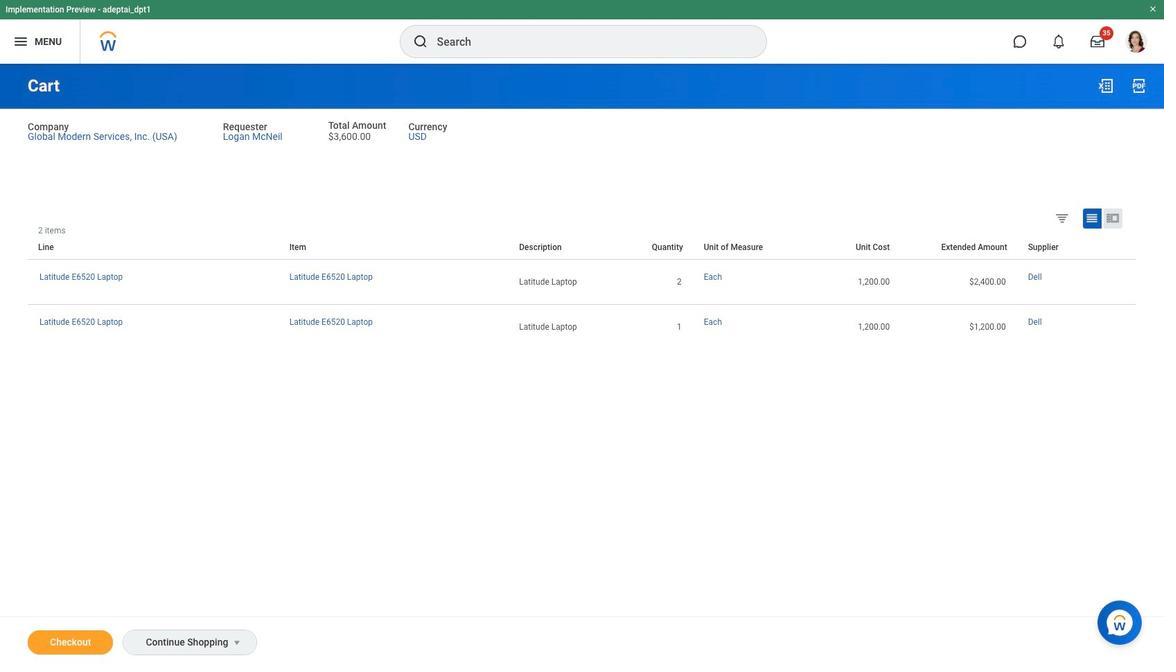 Task type: vqa. For each thing, say whether or not it's contained in the screenshot.
banner
yes



Task type: locate. For each thing, give the bounding box(es) containing it.
toolbar
[[1126, 226, 1136, 235]]

option group
[[1052, 208, 1133, 231]]

select to filter grid data image
[[1055, 211, 1070, 225]]

close environment banner image
[[1149, 5, 1157, 13]]

toggle to list detail view image
[[1106, 211, 1120, 225]]

banner
[[0, 0, 1164, 64]]

justify image
[[12, 33, 29, 50]]

main content
[[0, 64, 1164, 667]]



Task type: describe. For each thing, give the bounding box(es) containing it.
export to excel image
[[1098, 78, 1114, 94]]

Search Workday  search field
[[437, 26, 738, 57]]

profile logan mcneil image
[[1125, 30, 1147, 55]]

inbox large image
[[1091, 35, 1104, 49]]

toggle to grid view image
[[1085, 211, 1099, 225]]

Toggle to Grid view radio
[[1083, 208, 1102, 229]]

caret down image
[[229, 637, 246, 649]]

view printable version (pdf) image
[[1131, 78, 1147, 94]]

search image
[[412, 33, 429, 50]]

notifications large image
[[1052, 35, 1066, 49]]

Toggle to List Detail view radio
[[1104, 208, 1122, 229]]



